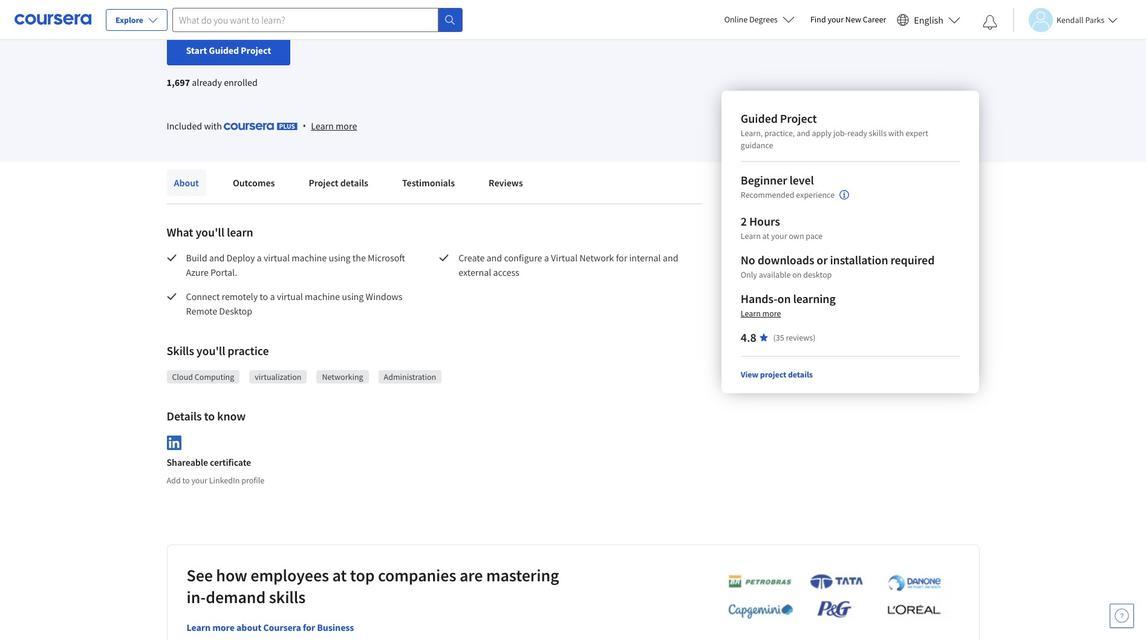 Task type: vqa. For each thing, say whether or not it's contained in the screenshot.
the bottom much
no



Task type: describe. For each thing, give the bounding box(es) containing it.
0 horizontal spatial with
[[204, 120, 222, 132]]

recommended
[[741, 190, 795, 201]]

top
[[350, 564, 375, 586]]

available
[[759, 269, 791, 280]]

hours
[[750, 214, 781, 229]]

connect
[[186, 290, 220, 303]]

find
[[811, 14, 827, 25]]

build
[[186, 252, 207, 264]]

project details
[[309, 177, 369, 189]]

mastering
[[487, 564, 559, 586]]

coursera image
[[15, 10, 91, 29]]

computing
[[195, 372, 234, 382]]

4.8
[[741, 330, 757, 345]]

administration
[[384, 372, 437, 382]]

deploy
[[227, 252, 255, 264]]

configure
[[504, 252, 543, 264]]

2 hours learn at your own pace
[[741, 214, 823, 241]]

degrees
[[750, 14, 778, 25]]

learn inside • learn more
[[311, 120, 334, 132]]

expert
[[906, 128, 929, 139]]

brendan
[[239, 0, 274, 12]]

your inside find your new career link
[[828, 14, 844, 25]]

network
[[580, 252, 614, 264]]

linkedin
[[209, 475, 240, 486]]

instructor:
[[193, 0, 236, 12]]

on inside hands-on learning learn more
[[778, 291, 791, 306]]

job-
[[834, 128, 848, 139]]

connect remotely to a virtual machine using windows remote desktop
[[186, 290, 405, 317]]

employees
[[251, 564, 329, 586]]

what you'll learn
[[167, 225, 253, 240]]

find your new career link
[[805, 12, 893, 27]]

you'll for what
[[196, 225, 225, 240]]

start guided project
[[186, 44, 271, 56]]

guided project learn, practice, and apply job-ready skills with expert guidance
[[741, 111, 929, 151]]

virtual for to
[[277, 290, 303, 303]]

and right "internal"
[[663, 252, 679, 264]]

details to know
[[167, 409, 246, 424]]

internal
[[630, 252, 661, 264]]

external
[[459, 266, 492, 278]]

online degrees
[[725, 14, 778, 25]]

(35 reviews)
[[774, 332, 816, 343]]

companies
[[378, 564, 457, 586]]

microsoft
[[368, 252, 405, 264]]

explore
[[116, 15, 143, 25]]

networking
[[322, 372, 363, 382]]

for inside create and configure a virtual network for internal and external access
[[616, 252, 628, 264]]

with inside guided project learn, practice, and apply job-ready skills with expert guidance
[[889, 128, 905, 139]]

learn inside hands-on learning learn more
[[741, 308, 761, 319]]

information about difficulty level pre-requisites. image
[[840, 190, 850, 200]]

and inside guided project learn, practice, and apply job-ready skills with expert guidance
[[797, 128, 811, 139]]

• learn more
[[303, 119, 357, 133]]

skills inside see how employees at top companies are mastering in-demand skills
[[269, 586, 306, 608]]

how
[[216, 564, 247, 586]]

about
[[237, 621, 262, 633]]

certificate
[[210, 456, 251, 468]]

see how employees at top companies are mastering in-demand skills
[[187, 564, 559, 608]]

help center image
[[1115, 609, 1130, 623]]

learn more about coursera for business
[[187, 621, 354, 633]]

1,697
[[167, 76, 190, 88]]

view project details link
[[741, 369, 813, 380]]

guidance
[[741, 140, 774, 151]]

included
[[167, 120, 202, 132]]

reviews link
[[482, 169, 531, 196]]

cloud computing
[[172, 372, 234, 382]]

hands-
[[741, 291, 778, 306]]

view project details
[[741, 369, 813, 380]]

virtualization
[[255, 372, 302, 382]]

new
[[846, 14, 862, 25]]

shareable certificate
[[167, 456, 251, 468]]

learn,
[[741, 128, 763, 139]]

to for know
[[204, 409, 215, 424]]

a for configure
[[545, 252, 549, 264]]

testimonials link
[[395, 169, 462, 196]]

kendall parks button
[[1014, 8, 1119, 32]]

shareable
[[167, 456, 208, 468]]

start
[[186, 44, 207, 56]]

virtual
[[551, 252, 578, 264]]

reviews)
[[786, 332, 816, 343]]

details inside 'project details' link
[[341, 177, 369, 189]]

coursera
[[263, 621, 301, 633]]

remote
[[186, 305, 217, 317]]

installation
[[831, 252, 889, 267]]

learn more link for learn
[[311, 119, 357, 133]]

ready
[[848, 128, 868, 139]]

mckeown
[[276, 0, 315, 12]]

about link
[[167, 169, 206, 196]]



Task type: locate. For each thing, give the bounding box(es) containing it.
1 vertical spatial to
[[204, 409, 215, 424]]

your inside 2 hours learn at your own pace
[[772, 231, 788, 241]]

learn more link for on
[[741, 308, 782, 319]]

project up enrolled
[[241, 44, 271, 56]]

1 horizontal spatial for
[[616, 252, 628, 264]]

to inside connect remotely to a virtual machine using windows remote desktop
[[260, 290, 268, 303]]

guided up learn,
[[741, 111, 778, 126]]

1 vertical spatial you'll
[[197, 343, 225, 358]]

practice
[[228, 343, 269, 358]]

0 vertical spatial project
[[241, 44, 271, 56]]

0 horizontal spatial project
[[241, 44, 271, 56]]

with right included
[[204, 120, 222, 132]]

virtual inside connect remotely to a virtual machine using windows remote desktop
[[277, 290, 303, 303]]

machine inside connect remotely to a virtual machine using windows remote desktop
[[305, 290, 340, 303]]

english
[[915, 14, 944, 26]]

1 vertical spatial guided
[[741, 111, 778, 126]]

project inside 'project details' link
[[309, 177, 339, 189]]

cloud
[[172, 372, 193, 382]]

at inside 2 hours learn at your own pace
[[763, 231, 770, 241]]

create and configure a virtual network for internal and external access
[[459, 252, 681, 278]]

machine up connect remotely to a virtual machine using windows remote desktop
[[292, 252, 327, 264]]

more right the •
[[336, 120, 357, 132]]

desktop
[[219, 305, 252, 317]]

machine down "build and deploy a virtual machine using the microsoft azure portal."
[[305, 290, 340, 303]]

0 horizontal spatial your
[[191, 475, 208, 486]]

add
[[167, 475, 181, 486]]

career
[[863, 14, 887, 25]]

1 horizontal spatial your
[[772, 231, 788, 241]]

•
[[303, 119, 306, 133]]

you'll
[[196, 225, 225, 240], [197, 343, 225, 358]]

you'll up the computing
[[197, 343, 225, 358]]

you'll up build
[[196, 225, 225, 240]]

own
[[789, 231, 805, 241]]

project inside guided project learn, practice, and apply job-ready skills with expert guidance
[[781, 111, 817, 126]]

0 vertical spatial machine
[[292, 252, 327, 264]]

0 horizontal spatial skills
[[269, 586, 306, 608]]

virtual inside "build and deploy a virtual machine using the microsoft azure portal."
[[264, 252, 290, 264]]

virtual right deploy
[[264, 252, 290, 264]]

0 vertical spatial guided
[[209, 44, 239, 56]]

required
[[891, 252, 935, 267]]

with
[[204, 120, 222, 132], [889, 128, 905, 139]]

project down • learn more
[[309, 177, 339, 189]]

more
[[336, 120, 357, 132], [763, 308, 782, 319], [213, 621, 235, 633]]

2
[[741, 214, 747, 229]]

0 vertical spatial learn more link
[[311, 119, 357, 133]]

brendan mckeown image
[[169, 0, 187, 15]]

0 horizontal spatial learn more link
[[311, 119, 357, 133]]

for left "internal"
[[616, 252, 628, 264]]

beginner
[[741, 172, 788, 188]]

using inside "build and deploy a virtual machine using the microsoft azure portal."
[[329, 252, 351, 264]]

None search field
[[173, 8, 463, 32]]

1 vertical spatial for
[[303, 621, 315, 633]]

kendall
[[1057, 14, 1084, 25]]

0 horizontal spatial a
[[257, 252, 262, 264]]

know
[[217, 409, 246, 424]]

2 vertical spatial to
[[182, 475, 190, 486]]

0 vertical spatial more
[[336, 120, 357, 132]]

recommended experience
[[741, 190, 835, 201]]

create
[[459, 252, 485, 264]]

2 horizontal spatial a
[[545, 252, 549, 264]]

1 vertical spatial skills
[[269, 586, 306, 608]]

0 vertical spatial using
[[329, 252, 351, 264]]

the
[[353, 252, 366, 264]]

enrolled
[[224, 76, 258, 88]]

english button
[[893, 0, 966, 39]]

profile
[[242, 475, 265, 486]]

to right add
[[182, 475, 190, 486]]

in-
[[187, 586, 206, 608]]

learn down hands- on the top
[[741, 308, 761, 319]]

2 vertical spatial project
[[309, 177, 339, 189]]

no
[[741, 252, 756, 267]]

0 vertical spatial at
[[763, 231, 770, 241]]

1 vertical spatial details
[[789, 369, 813, 380]]

skills
[[870, 128, 887, 139], [269, 586, 306, 608]]

learn
[[311, 120, 334, 132], [741, 231, 761, 241], [741, 308, 761, 319], [187, 621, 211, 633]]

0 horizontal spatial details
[[341, 177, 369, 189]]

access
[[494, 266, 520, 278]]

coursera plus image
[[224, 123, 298, 130]]

portal.
[[211, 266, 237, 278]]

learn inside 2 hours learn at your own pace
[[741, 231, 761, 241]]

1 vertical spatial your
[[772, 231, 788, 241]]

for
[[616, 252, 628, 264], [303, 621, 315, 633]]

0 vertical spatial to
[[260, 290, 268, 303]]

pace
[[806, 231, 823, 241]]

more inside hands-on learning learn more
[[763, 308, 782, 319]]

skills up coursera
[[269, 586, 306, 608]]

and inside "build and deploy a virtual machine using the microsoft azure portal."
[[209, 252, 225, 264]]

1 horizontal spatial project
[[309, 177, 339, 189]]

virtual for deploy
[[264, 252, 290, 264]]

0 vertical spatial your
[[828, 14, 844, 25]]

2 horizontal spatial more
[[763, 308, 782, 319]]

a inside "build and deploy a virtual machine using the microsoft azure portal."
[[257, 252, 262, 264]]

and up access
[[487, 252, 502, 264]]

machine inside "build and deploy a virtual machine using the microsoft azure portal."
[[292, 252, 327, 264]]

more down hands- on the top
[[763, 308, 782, 319]]

guided inside guided project learn, practice, and apply job-ready skills with expert guidance
[[741, 111, 778, 126]]

1 horizontal spatial learn more link
[[741, 308, 782, 319]]

2 horizontal spatial your
[[828, 14, 844, 25]]

and left the apply
[[797, 128, 811, 139]]

1 horizontal spatial a
[[270, 290, 275, 303]]

learn
[[227, 225, 253, 240]]

at for your
[[763, 231, 770, 241]]

learn more link down hands- on the top
[[741, 308, 782, 319]]

a
[[257, 252, 262, 264], [545, 252, 549, 264], [270, 290, 275, 303]]

business
[[317, 621, 354, 633]]

at inside see how employees at top companies are mastering in-demand skills
[[333, 564, 347, 586]]

azure
[[186, 266, 209, 278]]

1 vertical spatial more
[[763, 308, 782, 319]]

2 vertical spatial more
[[213, 621, 235, 633]]

skills
[[167, 343, 194, 358]]

0 vertical spatial for
[[616, 252, 628, 264]]

0 horizontal spatial more
[[213, 621, 235, 633]]

with left expert
[[889, 128, 905, 139]]

using left windows
[[342, 290, 364, 303]]

1 vertical spatial using
[[342, 290, 364, 303]]

project
[[761, 369, 787, 380]]

details
[[341, 177, 369, 189], [789, 369, 813, 380]]

to for your
[[182, 475, 190, 486]]

learn down in-
[[187, 621, 211, 633]]

show notifications image
[[983, 15, 998, 30]]

already
[[192, 76, 222, 88]]

2 horizontal spatial to
[[260, 290, 268, 303]]

view
[[741, 369, 759, 380]]

0 vertical spatial you'll
[[196, 225, 225, 240]]

a left virtual
[[545, 252, 549, 264]]

learn right the •
[[311, 120, 334, 132]]

skills right ready
[[870, 128, 887, 139]]

1 horizontal spatial on
[[793, 269, 802, 280]]

online
[[725, 14, 748, 25]]

1 horizontal spatial details
[[789, 369, 813, 380]]

kendall parks
[[1057, 14, 1105, 25]]

more left 'about'
[[213, 621, 235, 633]]

0 vertical spatial skills
[[870, 128, 887, 139]]

0 horizontal spatial guided
[[209, 44, 239, 56]]

0 horizontal spatial at
[[333, 564, 347, 586]]

online degrees button
[[715, 6, 805, 33]]

project details link
[[302, 169, 376, 196]]

your left own in the right of the page
[[772, 231, 788, 241]]

a right deploy
[[257, 252, 262, 264]]

0 horizontal spatial for
[[303, 621, 315, 633]]

at down hours
[[763, 231, 770, 241]]

machine for windows
[[305, 290, 340, 303]]

beginner level
[[741, 172, 815, 188]]

1 vertical spatial on
[[778, 291, 791, 306]]

a for to
[[270, 290, 275, 303]]

find your new career
[[811, 14, 887, 25]]

1 horizontal spatial skills
[[870, 128, 887, 139]]

your right find
[[828, 14, 844, 25]]

1 vertical spatial learn more link
[[741, 308, 782, 319]]

no downloads or installation required only available on desktop
[[741, 252, 935, 280]]

1 vertical spatial machine
[[305, 290, 340, 303]]

1 vertical spatial virtual
[[277, 290, 303, 303]]

a inside connect remotely to a virtual machine using windows remote desktop
[[270, 290, 275, 303]]

skills you'll practice
[[167, 343, 269, 358]]

project inside the start guided project button
[[241, 44, 271, 56]]

what
[[167, 225, 193, 240]]

learn more link right the •
[[311, 119, 357, 133]]

to left know
[[204, 409, 215, 424]]

a inside create and configure a virtual network for internal and external access
[[545, 252, 549, 264]]

brendan mckeown link
[[239, 0, 315, 12]]

0 horizontal spatial to
[[182, 475, 190, 486]]

1 horizontal spatial more
[[336, 120, 357, 132]]

see
[[187, 564, 213, 586]]

your
[[828, 14, 844, 25], [772, 231, 788, 241], [191, 475, 208, 486]]

1 vertical spatial project
[[781, 111, 817, 126]]

only
[[741, 269, 758, 280]]

machine for the
[[292, 252, 327, 264]]

coursera enterprise logos image
[[710, 573, 952, 626]]

using for the
[[329, 252, 351, 264]]

and up portal. in the top left of the page
[[209, 252, 225, 264]]

windows
[[366, 290, 403, 303]]

using inside connect remotely to a virtual machine using windows remote desktop
[[342, 290, 364, 303]]

(35
[[774, 332, 785, 343]]

level
[[790, 172, 815, 188]]

desktop
[[804, 269, 832, 280]]

2 vertical spatial your
[[191, 475, 208, 486]]

you'll for skills
[[197, 343, 225, 358]]

virtual down "build and deploy a virtual machine using the microsoft azure portal."
[[277, 290, 303, 303]]

or
[[817, 252, 828, 267]]

1 horizontal spatial at
[[763, 231, 770, 241]]

0 vertical spatial virtual
[[264, 252, 290, 264]]

on inside no downloads or installation required only available on desktop
[[793, 269, 802, 280]]

a right remotely
[[270, 290, 275, 303]]

2 horizontal spatial project
[[781, 111, 817, 126]]

included with
[[167, 120, 224, 132]]

1 horizontal spatial with
[[889, 128, 905, 139]]

guided right start
[[209, 44, 239, 56]]

using for windows
[[342, 290, 364, 303]]

project
[[241, 44, 271, 56], [781, 111, 817, 126], [309, 177, 339, 189]]

at left top
[[333, 564, 347, 586]]

0 vertical spatial details
[[341, 177, 369, 189]]

0 horizontal spatial on
[[778, 291, 791, 306]]

guided inside the start guided project button
[[209, 44, 239, 56]]

at for top
[[333, 564, 347, 586]]

for left business
[[303, 621, 315, 633]]

about
[[174, 177, 199, 189]]

1 horizontal spatial guided
[[741, 111, 778, 126]]

downloads
[[758, 252, 815, 267]]

a for deploy
[[257, 252, 262, 264]]

1 horizontal spatial to
[[204, 409, 215, 424]]

learn down 2
[[741, 231, 761, 241]]

1 vertical spatial at
[[333, 564, 347, 586]]

What do you want to learn? text field
[[173, 8, 439, 32]]

project up practice,
[[781, 111, 817, 126]]

start guided project button
[[167, 36, 291, 65]]

more inside • learn more
[[336, 120, 357, 132]]

your down shareable certificate
[[191, 475, 208, 486]]

using left the
[[329, 252, 351, 264]]

explore button
[[106, 9, 168, 31]]

learn more about coursera for business link
[[187, 621, 354, 633]]

skills inside guided project learn, practice, and apply job-ready skills with expert guidance
[[870, 128, 887, 139]]

testimonials
[[402, 177, 455, 189]]

on down the downloads
[[793, 269, 802, 280]]

hands-on learning learn more
[[741, 291, 836, 319]]

experience
[[797, 190, 835, 201]]

parks
[[1086, 14, 1105, 25]]

to right remotely
[[260, 290, 268, 303]]

virtual
[[264, 252, 290, 264], [277, 290, 303, 303]]

on down available
[[778, 291, 791, 306]]

0 vertical spatial on
[[793, 269, 802, 280]]

to
[[260, 290, 268, 303], [204, 409, 215, 424], [182, 475, 190, 486]]



